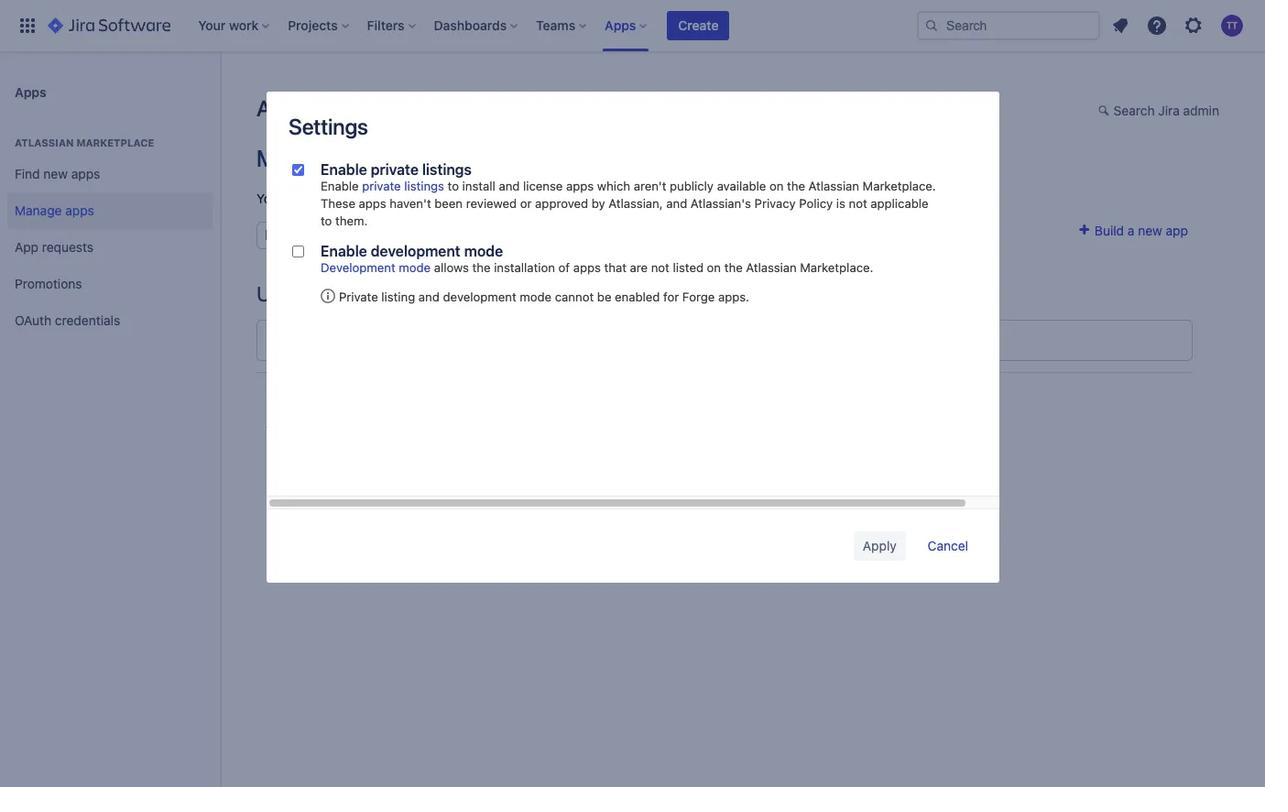 Task type: vqa. For each thing, say whether or not it's contained in the screenshot.
the right Create issue
no



Task type: describe. For each thing, give the bounding box(es) containing it.
0 horizontal spatial by
[[526, 424, 537, 436]]

1 enable private listings from the top
[[320, 161, 471, 178]]

find new apps. link
[[581, 191, 670, 207]]

on inside enable development mode development mode allows the installation of apps that are not listed on the atlassian marketplace.
[[707, 260, 721, 275]]

on inside to install and license apps which aren't publicly available on the atlassian marketplace. these apps haven't been reviewed or approved by atlassian, and atlassian's privacy policy is not applicable to them.
[[769, 179, 783, 194]]

new inside find new apps "link"
[[43, 165, 68, 181]]

apps inside enable development mode development mode allows the installation of apps that are not listed on the atlassian marketplace.
[[573, 260, 601, 275]]

create button
[[667, 11, 730, 40]]

jira
[[1159, 103, 1180, 118]]

1 horizontal spatial new
[[610, 191, 634, 207]]

audit log
[[270, 383, 323, 399]]

0 vertical spatial listings
[[422, 161, 471, 178]]

user-installed apps
[[257, 282, 426, 306]]

marketplace. inside to install and license apps which aren't publicly available on the atlassian marketplace. these apps haven't been reviewed or approved by atlassian, and atlassian's privacy policy is not applicable to them.
[[862, 179, 936, 194]]

the universal plugin manager (v1001.0.0.snapshot) by
[[266, 424, 540, 436]]

development mode link
[[320, 260, 430, 275]]

1 horizontal spatial to
[[447, 179, 459, 194]]

and down publicly
[[666, 196, 687, 211]]

by inside to install and license apps which aren't publicly available on the atlassian marketplace. these apps haven't been reviewed or approved by atlassian, and atlassian's privacy policy is not applicable to them.
[[591, 196, 605, 211]]

publicly
[[669, 179, 713, 194]]

settings
[[288, 114, 368, 139]]

atlassian's
[[690, 196, 751, 211]]

find new apps
[[15, 165, 100, 181]]

marketplace. inside enable development mode development mode allows the installation of apps that are not listed on the atlassian marketplace.
[[800, 260, 873, 275]]

1 horizontal spatial mode
[[464, 242, 503, 259]]

available
[[717, 179, 766, 194]]

manage inside 'atlassian marketplace' group
[[15, 202, 62, 218]]

private listing and development mode cannot be enabled for forge apps.
[[339, 290, 749, 304]]

0 horizontal spatial apps
[[15, 84, 46, 99]]

you
[[257, 191, 279, 207]]

atlassian marketplace group
[[7, 117, 213, 345]]

apps. inside the settings dialog
[[718, 290, 749, 304]]

apply button
[[853, 531, 906, 561]]

1 enable from the top
[[320, 161, 367, 178]]

manager
[[367, 424, 409, 436]]

for
[[663, 290, 679, 304]]

manage apps inside 'atlassian marketplace' group
[[15, 202, 94, 218]]

applicable
[[870, 196, 928, 211]]

enable inside enable development mode development mode allows the installation of apps that are not listed on the atlassian marketplace.
[[320, 242, 367, 259]]

plugin
[[334, 424, 364, 436]]

promotions
[[15, 275, 82, 291]]

app
[[1166, 223, 1188, 239]]

mode for mode
[[398, 260, 430, 275]]

atlassian,
[[608, 196, 663, 211]]

been
[[434, 196, 462, 211]]

app requests
[[15, 239, 93, 254]]

1 horizontal spatial manage
[[257, 145, 338, 171]]

0 vertical spatial private
[[370, 161, 418, 178]]

apps down development mode link
[[383, 282, 426, 306]]

manage apps link
[[7, 192, 213, 229]]

credentials
[[55, 312, 120, 328]]

install,
[[307, 191, 345, 207]]

oauth credentials link
[[7, 302, 213, 339]]

apps up requests
[[65, 202, 94, 218]]

2 enable from the top
[[320, 179, 358, 194]]

apply
[[863, 538, 896, 553]]

disable
[[469, 191, 512, 207]]

can
[[282, 191, 303, 207]]

license
[[523, 179, 563, 194]]

listed
[[673, 260, 703, 275]]

allows
[[434, 260, 469, 275]]

build a new app link
[[1077, 223, 1188, 239]]

of
[[558, 260, 570, 275]]

be
[[597, 290, 611, 304]]

Search field
[[917, 11, 1101, 40]]

search
[[1114, 103, 1155, 118]]

0 horizontal spatial the
[[472, 260, 490, 275]]

Enable development mode checkbox
[[292, 245, 304, 257]]

small image for build a new app
[[1077, 223, 1091, 238]]

2 vertical spatial new
[[1138, 223, 1163, 239]]

search jira admin link
[[1089, 97, 1229, 126]]

update,
[[349, 191, 394, 207]]

the inside to install and license apps which aren't publicly available on the atlassian marketplace. these apps haven't been reviewed or approved by atlassian, and atlassian's privacy policy is not applicable to them.
[[787, 179, 805, 194]]

create
[[678, 17, 719, 33]]

mode for and
[[519, 290, 551, 304]]

privacy
[[754, 196, 796, 211]]

build
[[1095, 223, 1124, 239]]

policy
[[799, 196, 833, 211]]



Task type: locate. For each thing, give the bounding box(es) containing it.
0 horizontal spatial mode
[[398, 260, 430, 275]]

here.
[[547, 191, 577, 207]]

settings dialog
[[266, 92, 1009, 649]]

1 vertical spatial apps.
[[718, 290, 749, 304]]

0 horizontal spatial manage apps
[[15, 202, 94, 218]]

installation
[[494, 260, 555, 275]]

1 horizontal spatial manage apps
[[257, 145, 392, 171]]

create banner
[[0, 0, 1265, 51]]

apps
[[343, 145, 392, 171], [71, 165, 100, 181], [566, 179, 594, 194], [515, 191, 544, 207], [358, 196, 386, 211], [65, 202, 94, 218], [573, 260, 601, 275], [383, 282, 426, 306]]

enable private listings up private listings link at the top left of page
[[320, 161, 471, 178]]

to install and license apps which aren't publicly available on the atlassian marketplace. these apps haven't been reviewed or approved by atlassian, and atlassian's privacy policy is not applicable to them.
[[320, 179, 936, 228]]

apps
[[15, 84, 46, 99], [257, 95, 307, 121]]

mode up allows
[[464, 242, 503, 259]]

apps up them.
[[358, 196, 386, 211]]

cancel button
[[918, 531, 977, 561]]

0 vertical spatial to
[[447, 179, 459, 194]]

audit log link
[[270, 383, 323, 399]]

development
[[370, 242, 460, 259], [443, 290, 516, 304]]

listings up haven't
[[404, 179, 444, 194]]

0 horizontal spatial find
[[15, 165, 40, 181]]

None field
[[257, 222, 473, 250]]

user-
[[257, 282, 306, 306]]

manage up the can
[[257, 145, 338, 171]]

1 vertical spatial development
[[443, 290, 516, 304]]

mode down installation
[[519, 290, 551, 304]]

0 vertical spatial on
[[769, 179, 783, 194]]

small image left build
[[1077, 223, 1091, 238]]

install
[[462, 179, 495, 194]]

small image for search jira admin
[[1098, 104, 1113, 118]]

0 horizontal spatial atlassian
[[15, 137, 74, 148]]

1 vertical spatial enable
[[320, 179, 358, 194]]

universal
[[287, 424, 331, 436]]

small image left the search
[[1098, 104, 1113, 118]]

enable up install,
[[320, 161, 367, 178]]

2 horizontal spatial atlassian
[[808, 179, 859, 194]]

1 horizontal spatial by
[[591, 196, 605, 211]]

small image inside build a new app link
[[1077, 223, 1091, 238]]

atlassian marketplace
[[15, 137, 154, 148]]

info image
[[320, 289, 335, 303]]

you can install, update, enable, and disable apps here. find new apps.
[[257, 191, 670, 207]]

a
[[1128, 223, 1135, 239]]

enable
[[320, 161, 367, 178], [320, 179, 358, 194], [320, 242, 367, 259]]

private
[[339, 290, 378, 304]]

1 vertical spatial on
[[707, 260, 721, 275]]

0 horizontal spatial small image
[[1077, 223, 1091, 238]]

atlassian up find new apps
[[15, 137, 74, 148]]

0 vertical spatial not
[[849, 196, 867, 211]]

not inside enable development mode development mode allows the installation of apps that are not listed on the atlassian marketplace.
[[651, 260, 669, 275]]

by right (v1001.0.0.snapshot)
[[526, 424, 537, 436]]

apps left here.
[[515, 191, 544, 207]]

jira software image
[[48, 15, 171, 37], [48, 15, 171, 37]]

1 vertical spatial manage apps
[[15, 202, 94, 218]]

and up reviewed
[[498, 179, 520, 194]]

find
[[15, 165, 40, 181], [581, 191, 606, 207]]

1 vertical spatial to
[[320, 214, 332, 228]]

the right listed
[[724, 260, 742, 275]]

2 vertical spatial atlassian
[[746, 260, 797, 275]]

1 vertical spatial new
[[610, 191, 634, 207]]

cannot
[[555, 290, 594, 304]]

development
[[320, 260, 395, 275]]

log
[[305, 383, 323, 399]]

atlassian inside enable development mode development mode allows the installation of apps that are not listed on the atlassian marketplace.
[[746, 260, 797, 275]]

2 horizontal spatial new
[[1138, 223, 1163, 239]]

forge
[[682, 290, 715, 304]]

requests
[[42, 239, 93, 254]]

0 vertical spatial mode
[[464, 242, 503, 259]]

manage
[[257, 145, 338, 171], [15, 202, 62, 218]]

3 enable from the top
[[320, 242, 367, 259]]

private
[[370, 161, 418, 178], [362, 179, 401, 194]]

build a new app
[[1091, 223, 1188, 239]]

2 vertical spatial mode
[[519, 290, 551, 304]]

1 horizontal spatial apps.
[[718, 290, 749, 304]]

0 vertical spatial find
[[15, 165, 40, 181]]

on right listed
[[707, 260, 721, 275]]

listings up you can install, update, enable, and disable apps here. find new apps. on the top
[[422, 161, 471, 178]]

0 vertical spatial enable
[[320, 161, 367, 178]]

listing
[[381, 290, 415, 304]]

the
[[266, 424, 284, 436]]

approved
[[535, 196, 588, 211]]

not
[[849, 196, 867, 211], [651, 260, 669, 275]]

0 horizontal spatial to
[[320, 214, 332, 228]]

app requests link
[[7, 229, 213, 266]]

1 vertical spatial listings
[[404, 179, 444, 194]]

by down the which
[[591, 196, 605, 211]]

0 vertical spatial atlassian
[[15, 137, 74, 148]]

installed
[[306, 282, 378, 306]]

private up haven't
[[362, 179, 401, 194]]

find new apps link
[[7, 156, 213, 192]]

enable up these
[[320, 179, 358, 194]]

not inside to install and license apps which aren't publicly available on the atlassian marketplace. these apps haven't been reviewed or approved by atlassian, and atlassian's privacy policy is not applicable to them.
[[849, 196, 867, 211]]

apps.
[[637, 191, 670, 207], [718, 290, 749, 304]]

and right the listing at left top
[[418, 290, 439, 304]]

atlassian inside to install and license apps which aren't publicly available on the atlassian marketplace. these apps haven't been reviewed or approved by atlassian, and atlassian's privacy policy is not applicable to them.
[[808, 179, 859, 194]]

2 enable private listings from the top
[[320, 179, 444, 194]]

them.
[[335, 214, 367, 228]]

development up allows
[[370, 242, 460, 259]]

1 vertical spatial atlassian
[[808, 179, 859, 194]]

manage apps down settings
[[257, 145, 392, 171]]

listings
[[422, 161, 471, 178], [404, 179, 444, 194]]

new
[[43, 165, 68, 181], [610, 191, 634, 207], [1138, 223, 1163, 239]]

marketplace. down is
[[800, 260, 873, 275]]

0 horizontal spatial new
[[43, 165, 68, 181]]

development down allows
[[443, 290, 516, 304]]

1 horizontal spatial not
[[849, 196, 867, 211]]

manage up app
[[15, 202, 62, 218]]

0 vertical spatial development
[[370, 242, 460, 259]]

1 horizontal spatial small image
[[1098, 104, 1113, 118]]

1 vertical spatial enable private listings
[[320, 179, 444, 194]]

0 vertical spatial manage apps
[[257, 145, 392, 171]]

apps inside "link"
[[71, 165, 100, 181]]

find down atlassian marketplace
[[15, 165, 40, 181]]

2 vertical spatial enable
[[320, 242, 367, 259]]

0 vertical spatial new
[[43, 165, 68, 181]]

not right 'are'
[[651, 260, 669, 275]]

2 horizontal spatial the
[[787, 179, 805, 194]]

and
[[498, 179, 520, 194], [444, 191, 466, 207], [666, 196, 687, 211], [418, 290, 439, 304]]

development inside enable development mode development mode allows the installation of apps that are not listed on the atlassian marketplace.
[[370, 242, 460, 259]]

1 vertical spatial private
[[362, 179, 401, 194]]

manage apps
[[257, 145, 392, 171], [15, 202, 94, 218]]

enable private listings up haven't
[[320, 179, 444, 194]]

the
[[787, 179, 805, 194], [472, 260, 490, 275], [724, 260, 742, 275]]

to down these
[[320, 214, 332, 228]]

app
[[15, 239, 39, 254]]

that
[[604, 260, 626, 275]]

apps up atlassian marketplace
[[15, 84, 46, 99]]

(v1001.0.0.snapshot)
[[412, 424, 523, 436]]

1 vertical spatial manage
[[15, 202, 62, 218]]

atlassian
[[15, 137, 74, 148], [808, 179, 859, 194], [746, 260, 797, 275]]

are
[[630, 260, 647, 275]]

reviewed
[[466, 196, 517, 211]]

1 vertical spatial marketplace.
[[800, 260, 873, 275]]

private up private listings link at the top left of page
[[370, 161, 418, 178]]

1 vertical spatial small image
[[1077, 223, 1091, 238]]

and left the disable
[[444, 191, 466, 207]]

oauth credentials
[[15, 312, 120, 328]]

search jira admin
[[1114, 103, 1220, 118]]

to up been
[[447, 179, 459, 194]]

manage apps up app requests
[[15, 202, 94, 218]]

1 horizontal spatial atlassian
[[746, 260, 797, 275]]

find inside "link"
[[15, 165, 40, 181]]

2 horizontal spatial mode
[[519, 290, 551, 304]]

atlassian up is
[[808, 179, 859, 194]]

0 vertical spatial by
[[591, 196, 605, 211]]

admin
[[1184, 103, 1220, 118]]

the up policy
[[787, 179, 805, 194]]

0 vertical spatial marketplace.
[[862, 179, 936, 194]]

atlassian inside group
[[15, 137, 74, 148]]

marketplace. up the applicable
[[862, 179, 936, 194]]

small image
[[1098, 104, 1113, 118], [1077, 223, 1091, 238]]

Enable private listings checkbox
[[292, 164, 304, 176]]

1 vertical spatial find
[[581, 191, 606, 207]]

1 horizontal spatial on
[[769, 179, 783, 194]]

apps up update, on the top
[[343, 145, 392, 171]]

1 horizontal spatial the
[[724, 260, 742, 275]]

apps up approved
[[566, 179, 594, 194]]

or
[[520, 196, 532, 211]]

1 vertical spatial by
[[526, 424, 537, 436]]

small image inside search jira admin link
[[1098, 104, 1113, 118]]

private listings link
[[362, 179, 444, 194]]

which
[[597, 179, 630, 194]]

marketplace
[[76, 137, 154, 148]]

not right is
[[849, 196, 867, 211]]

marketplace.
[[862, 179, 936, 194], [800, 260, 873, 275]]

find right here.
[[581, 191, 606, 207]]

promotions link
[[7, 266, 213, 302]]

atlassian down privacy
[[746, 260, 797, 275]]

haven't
[[389, 196, 431, 211]]

1 horizontal spatial find
[[581, 191, 606, 207]]

apps down atlassian marketplace
[[71, 165, 100, 181]]

enabled
[[614, 290, 660, 304]]

0 horizontal spatial apps.
[[637, 191, 670, 207]]

enable development mode development mode allows the installation of apps that are not listed on the atlassian marketplace.
[[320, 242, 873, 275]]

search image
[[925, 18, 939, 33]]

0 vertical spatial manage
[[257, 145, 338, 171]]

apps up enable private listings option
[[257, 95, 307, 121]]

cancel
[[927, 538, 968, 553]]

0 vertical spatial apps.
[[637, 191, 670, 207]]

the right allows
[[472, 260, 490, 275]]

enable,
[[397, 191, 440, 207]]

on up privacy
[[769, 179, 783, 194]]

0 vertical spatial small image
[[1098, 104, 1113, 118]]

audit
[[270, 383, 301, 399]]

these
[[320, 196, 355, 211]]

mode up the listing at left top
[[398, 260, 430, 275]]

0 horizontal spatial manage
[[15, 202, 62, 218]]

primary element
[[11, 0, 917, 51]]

apps right of
[[573, 260, 601, 275]]

1 horizontal spatial apps
[[257, 95, 307, 121]]

1 vertical spatial mode
[[398, 260, 430, 275]]

0 horizontal spatial not
[[651, 260, 669, 275]]

aren't
[[633, 179, 666, 194]]

0 horizontal spatial on
[[707, 260, 721, 275]]

enable private listings
[[320, 161, 471, 178], [320, 179, 444, 194]]

is
[[836, 196, 845, 211]]

oauth
[[15, 312, 51, 328]]

enable up the development
[[320, 242, 367, 259]]

1 vertical spatial not
[[651, 260, 669, 275]]

by
[[591, 196, 605, 211], [526, 424, 537, 436]]

0 vertical spatial enable private listings
[[320, 161, 471, 178]]



